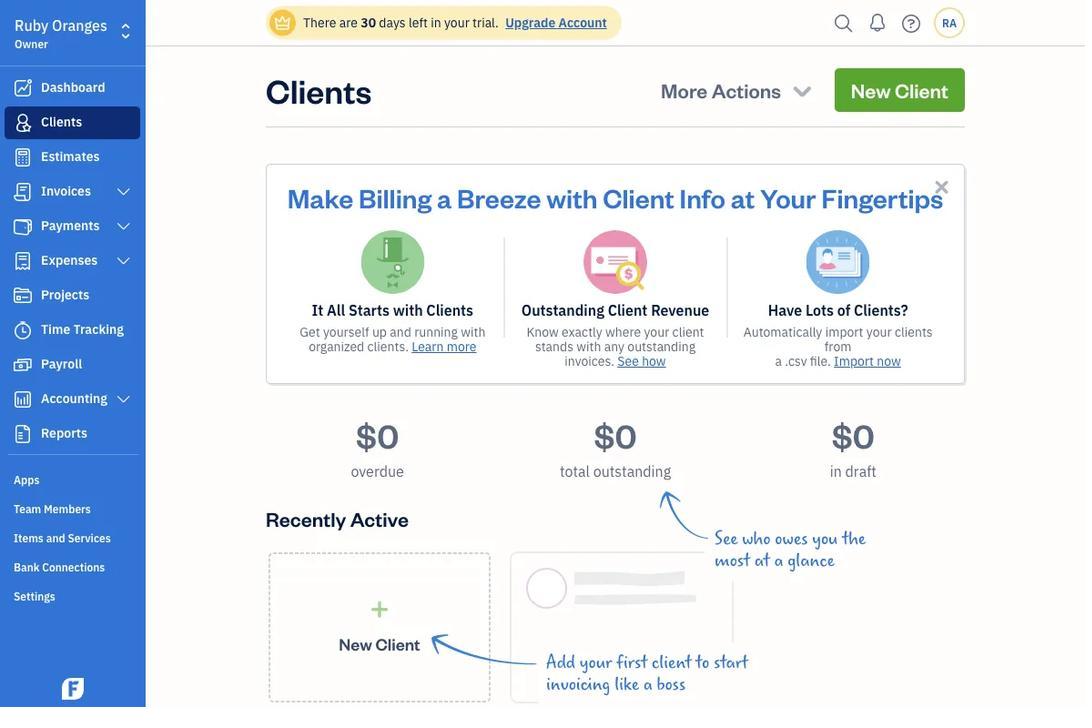 Task type: describe. For each thing, give the bounding box(es) containing it.
invoicing
[[547, 675, 611, 695]]

projects
[[41, 287, 89, 303]]

close image
[[932, 177, 953, 198]]

payments
[[41, 217, 100, 234]]

outstanding inside $0 total outstanding
[[594, 462, 672, 481]]

clients.
[[368, 338, 409, 355]]

at inside the see who owes you the most at a glance
[[755, 551, 771, 571]]

team members link
[[5, 495, 140, 522]]

billing
[[359, 180, 432, 215]]

outstanding client revenue
[[522, 301, 710, 320]]

and inside 'get yourself up and running with organized clients.'
[[390, 324, 412, 341]]

get yourself up and running with organized clients.
[[300, 324, 486, 355]]

expenses
[[41, 252, 98, 269]]

notifications image
[[864, 5, 893, 41]]

stands
[[536, 338, 574, 355]]

there
[[303, 14, 337, 31]]

upgrade account link
[[502, 14, 607, 31]]

estimates
[[41, 148, 100, 165]]

plus image
[[369, 601, 390, 619]]

1 horizontal spatial new client
[[852, 77, 949, 103]]

payments link
[[5, 210, 140, 243]]

chevron large down image for invoices
[[115, 185, 132, 200]]

it
[[312, 301, 324, 320]]

from
[[825, 338, 852, 355]]

client up where
[[608, 301, 648, 320]]

up
[[373, 324, 387, 341]]

apps
[[14, 473, 40, 487]]

your inside know exactly where your client stands with any outstanding invoices.
[[644, 324, 670, 341]]

with inside know exactly where your client stands with any outstanding invoices.
[[577, 338, 602, 355]]

time
[[41, 321, 70, 338]]

freshbooks image
[[58, 679, 87, 701]]

organized
[[309, 338, 365, 355]]

yourself
[[323, 324, 369, 341]]

clients link
[[5, 107, 140, 139]]

client down plus icon
[[376, 634, 421, 655]]

a right billing
[[437, 180, 452, 215]]

settings link
[[5, 582, 140, 609]]

file.
[[811, 353, 832, 370]]

bank connections link
[[5, 553, 140, 580]]

1 horizontal spatial clients
[[266, 68, 372, 112]]

2 vertical spatial clients
[[427, 301, 474, 320]]

timer image
[[12, 322, 34, 340]]

expenses link
[[5, 245, 140, 278]]

breeze
[[457, 180, 542, 215]]

a inside have lots of clients? automatically import your clients from a .csv file. import now
[[776, 353, 783, 370]]

outstanding client revenue image
[[584, 230, 648, 294]]

ra
[[943, 15, 957, 30]]

chevron large down image
[[115, 393, 132, 407]]

$0 for $0 overdue
[[356, 414, 399, 457]]

all
[[327, 301, 345, 320]]

total
[[560, 462, 590, 481]]

add your first client to start invoicing like a boss
[[547, 653, 749, 695]]

1 vertical spatial new
[[339, 634, 372, 655]]

accounting
[[41, 390, 107, 407]]

payroll
[[41, 356, 82, 373]]

see for see how
[[618, 353, 639, 370]]

info
[[680, 180, 726, 215]]

members
[[44, 502, 91, 517]]

trial.
[[473, 14, 499, 31]]

search image
[[830, 10, 859, 37]]

know exactly where your client stands with any outstanding invoices.
[[527, 324, 705, 370]]

have lots of clients? image
[[807, 230, 871, 294]]

a inside the see who owes you the most at a glance
[[775, 551, 784, 571]]

know
[[527, 324, 559, 341]]

1 horizontal spatial new client link
[[835, 68, 966, 112]]

recently active
[[266, 506, 409, 532]]

more
[[661, 77, 708, 103]]

more actions
[[661, 77, 782, 103]]

add
[[547, 653, 576, 673]]

owes
[[776, 529, 809, 549]]

draft
[[846, 462, 877, 481]]

project image
[[12, 287, 34, 305]]

have
[[769, 301, 803, 320]]

in inside $0 in draft
[[831, 462, 842, 481]]

items and services
[[14, 531, 111, 546]]

automatically
[[744, 324, 823, 341]]

see who owes you the most at a glance
[[715, 529, 866, 571]]

dashboard link
[[5, 72, 140, 105]]

start
[[714, 653, 749, 673]]

services
[[68, 531, 111, 546]]

items
[[14, 531, 44, 546]]

running
[[415, 324, 458, 341]]

how
[[642, 353, 667, 370]]

settings
[[14, 589, 55, 604]]

outstanding
[[522, 301, 605, 320]]

ruby oranges owner
[[15, 16, 107, 51]]

bank
[[14, 560, 40, 575]]

0 horizontal spatial new client
[[339, 634, 421, 655]]

chevron large down image for expenses
[[115, 254, 132, 269]]

with inside 'get yourself up and running with organized clients.'
[[461, 324, 486, 341]]

actions
[[712, 77, 782, 103]]



Task type: vqa. For each thing, say whether or not it's contained in the screenshot.
dismiss icon
no



Task type: locate. For each thing, give the bounding box(es) containing it.
boss
[[657, 675, 686, 695]]

see for see who owes you the most at a glance
[[715, 529, 738, 549]]

1 vertical spatial see
[[715, 529, 738, 549]]

and right up
[[390, 324, 412, 341]]

and
[[390, 324, 412, 341], [46, 531, 65, 546]]

projects link
[[5, 280, 140, 312]]

exactly
[[562, 324, 603, 341]]

to
[[696, 653, 710, 673]]

in left draft
[[831, 462, 842, 481]]

1 vertical spatial at
[[755, 551, 771, 571]]

at right info
[[731, 180, 756, 215]]

$0 for $0 total outstanding
[[594, 414, 637, 457]]

see left how at right
[[618, 353, 639, 370]]

your inside add your first client to start invoicing like a boss
[[580, 653, 613, 673]]

account
[[559, 14, 607, 31]]

1 vertical spatial clients
[[41, 113, 82, 130]]

0 horizontal spatial $0
[[356, 414, 399, 457]]

see how
[[618, 353, 667, 370]]

apps link
[[5, 466, 140, 493]]

chevrondown image
[[790, 77, 815, 103]]

3 chevron large down image from the top
[[115, 254, 132, 269]]

1 horizontal spatial new
[[852, 77, 892, 103]]

30
[[361, 14, 376, 31]]

go to help image
[[897, 10, 926, 37]]

outstanding down revenue
[[628, 338, 696, 355]]

with
[[547, 180, 598, 215], [393, 301, 423, 320], [461, 324, 486, 341], [577, 338, 602, 355]]

most
[[715, 551, 751, 571]]

0 vertical spatial client
[[673, 324, 705, 341]]

outstanding inside know exactly where your client stands with any outstanding invoices.
[[628, 338, 696, 355]]

make billing a breeze with client info at your fingertips
[[288, 180, 944, 215]]

accounting link
[[5, 384, 140, 416]]

and right items
[[46, 531, 65, 546]]

a right the like
[[644, 675, 653, 695]]

0 vertical spatial new
[[852, 77, 892, 103]]

estimates link
[[5, 141, 140, 174]]

with right breeze
[[547, 180, 598, 215]]

chevron large down image
[[115, 185, 132, 200], [115, 220, 132, 234], [115, 254, 132, 269]]

1 horizontal spatial in
[[831, 462, 842, 481]]

crown image
[[273, 13, 292, 32]]

new client down plus icon
[[339, 634, 421, 655]]

1 $0 from the left
[[356, 414, 399, 457]]

0 vertical spatial chevron large down image
[[115, 185, 132, 200]]

get
[[300, 324, 320, 341]]

chevron large down image right the invoices
[[115, 185, 132, 200]]

1 chevron large down image from the top
[[115, 185, 132, 200]]

owner
[[15, 36, 48, 51]]

with left any
[[577, 338, 602, 355]]

tracking
[[73, 321, 124, 338]]

1 vertical spatial new client link
[[269, 553, 491, 703]]

dashboard
[[41, 79, 105, 96]]

team
[[14, 502, 41, 517]]

ra button
[[935, 7, 966, 38]]

more
[[447, 338, 477, 355]]

1 vertical spatial client
[[652, 653, 692, 673]]

client left info
[[603, 180, 675, 215]]

at down the who
[[755, 551, 771, 571]]

left
[[409, 14, 428, 31]]

bank connections
[[14, 560, 105, 575]]

like
[[615, 675, 640, 695]]

with up 'get yourself up and running with organized clients.' at the left
[[393, 301, 423, 320]]

a
[[437, 180, 452, 215], [776, 353, 783, 370], [775, 551, 784, 571], [644, 675, 653, 695]]

outstanding right "total" at the bottom right of the page
[[594, 462, 672, 481]]

0 vertical spatial new client link
[[835, 68, 966, 112]]

0 horizontal spatial see
[[618, 353, 639, 370]]

clients inside main element
[[41, 113, 82, 130]]

new client down go to help icon
[[852, 77, 949, 103]]

1 vertical spatial new client
[[339, 634, 421, 655]]

a inside add your first client to start invoicing like a boss
[[644, 675, 653, 695]]

in right the left
[[431, 14, 442, 31]]

new client link
[[835, 68, 966, 112], [269, 553, 491, 703]]

2 vertical spatial chevron large down image
[[115, 254, 132, 269]]

now
[[878, 353, 902, 370]]

chevron large down image right 'payments'
[[115, 220, 132, 234]]

1 horizontal spatial and
[[390, 324, 412, 341]]

clients
[[895, 324, 933, 341]]

chevron large down image for payments
[[115, 220, 132, 234]]

more actions button
[[652, 68, 824, 112]]

client down go to help icon
[[895, 77, 949, 103]]

0 vertical spatial see
[[618, 353, 639, 370]]

there are 30 days left in your trial. upgrade account
[[303, 14, 607, 31]]

money image
[[12, 356, 34, 374]]

3 $0 from the left
[[832, 414, 875, 457]]

0 horizontal spatial new client link
[[269, 553, 491, 703]]

your up how at right
[[644, 324, 670, 341]]

expense image
[[12, 252, 34, 271]]

are
[[340, 14, 358, 31]]

0 vertical spatial at
[[731, 180, 756, 215]]

see inside the see who owes you the most at a glance
[[715, 529, 738, 549]]

upgrade
[[506, 14, 556, 31]]

client inside know exactly where your client stands with any outstanding invoices.
[[673, 324, 705, 341]]

invoices link
[[5, 176, 140, 209]]

invoices.
[[565, 353, 615, 370]]

starts
[[349, 301, 390, 320]]

$0 up 'overdue' on the left
[[356, 414, 399, 457]]

ruby
[[15, 16, 49, 35]]

clients?
[[855, 301, 909, 320]]

estimate image
[[12, 148, 34, 167]]

0 vertical spatial and
[[390, 324, 412, 341]]

lots
[[806, 301, 834, 320]]

0 horizontal spatial in
[[431, 14, 442, 31]]

any
[[605, 338, 625, 355]]

clients down dashboard link
[[41, 113, 82, 130]]

2 horizontal spatial clients
[[427, 301, 474, 320]]

oranges
[[52, 16, 107, 35]]

clients down there
[[266, 68, 372, 112]]

make
[[288, 180, 354, 215]]

learn more
[[412, 338, 477, 355]]

0 vertical spatial clients
[[266, 68, 372, 112]]

overdue
[[351, 462, 404, 481]]

1 horizontal spatial $0
[[594, 414, 637, 457]]

your down clients?
[[867, 324, 892, 341]]

fingertips
[[822, 180, 944, 215]]

0 horizontal spatial new
[[339, 634, 372, 655]]

your inside have lots of clients? automatically import your clients from a .csv file. import now
[[867, 324, 892, 341]]

in
[[431, 14, 442, 31], [831, 462, 842, 481]]

a down owes
[[775, 551, 784, 571]]

your left trial.
[[445, 14, 470, 31]]

$0 overdue
[[351, 414, 404, 481]]

import
[[835, 353, 875, 370]]

client inside add your first client to start invoicing like a boss
[[652, 653, 692, 673]]

1 vertical spatial and
[[46, 531, 65, 546]]

$0
[[356, 414, 399, 457], [594, 414, 637, 457], [832, 414, 875, 457]]

1 vertical spatial outstanding
[[594, 462, 672, 481]]

payment image
[[12, 218, 34, 236]]

.csv
[[786, 353, 808, 370]]

first
[[617, 653, 648, 673]]

main element
[[0, 0, 191, 708]]

new down plus icon
[[339, 634, 372, 655]]

where
[[606, 324, 641, 341]]

with right running
[[461, 324, 486, 341]]

1 horizontal spatial see
[[715, 529, 738, 549]]

client
[[895, 77, 949, 103], [603, 180, 675, 215], [608, 301, 648, 320], [376, 634, 421, 655]]

2 chevron large down image from the top
[[115, 220, 132, 234]]

2 $0 from the left
[[594, 414, 637, 457]]

you
[[813, 529, 839, 549]]

who
[[743, 529, 771, 549]]

the
[[843, 529, 866, 549]]

your up invoicing
[[580, 653, 613, 673]]

active
[[350, 506, 409, 532]]

see up 'most'
[[715, 529, 738, 549]]

chevron large down image inside expenses link
[[115, 254, 132, 269]]

client image
[[12, 114, 34, 132]]

connections
[[42, 560, 105, 575]]

0 horizontal spatial clients
[[41, 113, 82, 130]]

$0 inside $0 overdue
[[356, 414, 399, 457]]

chart image
[[12, 391, 34, 409]]

$0 down invoices.
[[594, 414, 637, 457]]

$0 inside $0 in draft
[[832, 414, 875, 457]]

$0 for $0 in draft
[[832, 414, 875, 457]]

at
[[731, 180, 756, 215], [755, 551, 771, 571]]

0 horizontal spatial and
[[46, 531, 65, 546]]

learn
[[412, 338, 444, 355]]

time tracking
[[41, 321, 124, 338]]

new
[[852, 77, 892, 103], [339, 634, 372, 655]]

a left the .csv
[[776, 353, 783, 370]]

client down revenue
[[673, 324, 705, 341]]

2 horizontal spatial $0
[[832, 414, 875, 457]]

1 vertical spatial in
[[831, 462, 842, 481]]

days
[[379, 14, 406, 31]]

0 vertical spatial outstanding
[[628, 338, 696, 355]]

chevron large down image right the expenses
[[115, 254, 132, 269]]

payroll link
[[5, 349, 140, 382]]

glance
[[788, 551, 835, 571]]

and inside main element
[[46, 531, 65, 546]]

client up boss
[[652, 653, 692, 673]]

your
[[761, 180, 817, 215]]

0 vertical spatial new client
[[852, 77, 949, 103]]

it all starts with clients image
[[361, 230, 425, 294]]

invoice image
[[12, 183, 34, 201]]

clients up running
[[427, 301, 474, 320]]

invoices
[[41, 183, 91, 200]]

new down notifications icon
[[852, 77, 892, 103]]

$0 up draft
[[832, 414, 875, 457]]

team members
[[14, 502, 91, 517]]

import
[[826, 324, 864, 341]]

report image
[[12, 425, 34, 444]]

dashboard image
[[12, 79, 34, 97]]

items and services link
[[5, 524, 140, 551]]

0 vertical spatial in
[[431, 14, 442, 31]]

1 vertical spatial chevron large down image
[[115, 220, 132, 234]]

$0 inside $0 total outstanding
[[594, 414, 637, 457]]



